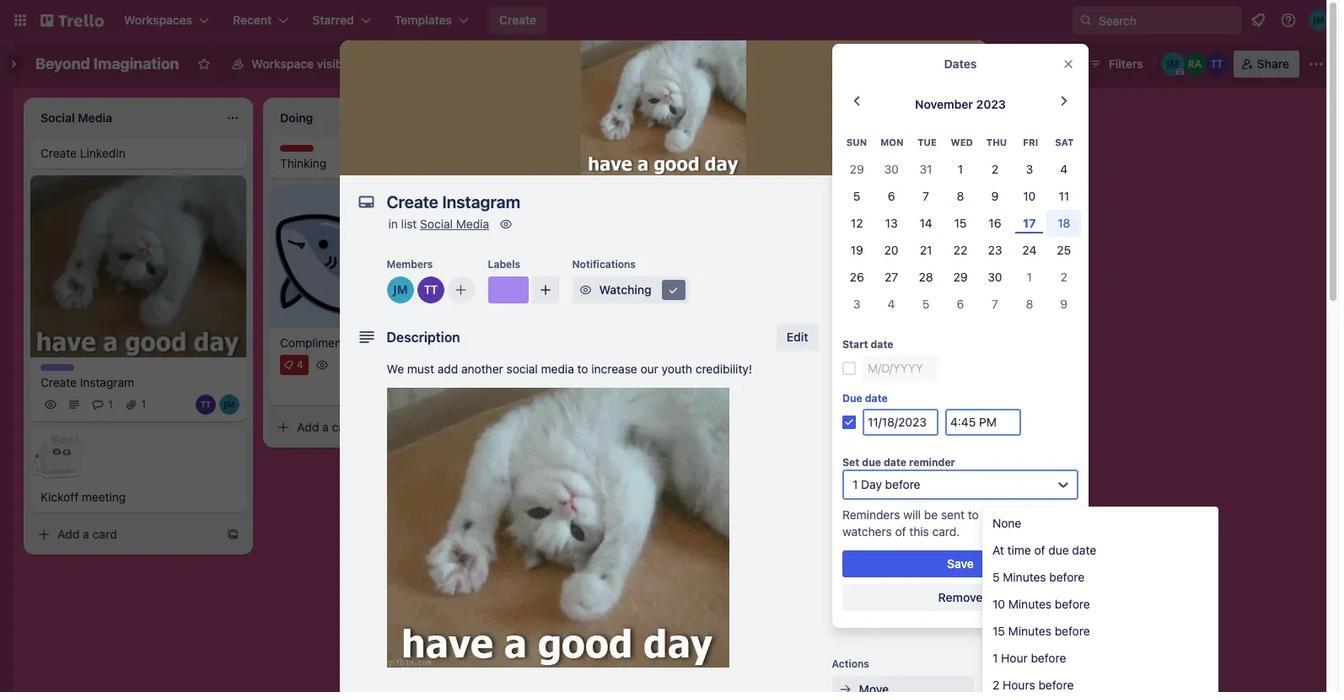 Task type: locate. For each thing, give the bounding box(es) containing it.
0 vertical spatial 6 button
[[875, 183, 909, 210]]

30 for 30 button to the right
[[988, 270, 1003, 285]]

0 vertical spatial 30 button
[[875, 156, 909, 183]]

1 vertical spatial 2
[[1061, 270, 1068, 285]]

we
[[387, 362, 404, 376]]

create from template… image
[[466, 421, 479, 434], [226, 529, 240, 542]]

will
[[904, 508, 921, 523]]

minutes for 10
[[1009, 598, 1052, 612]]

29 button down sun
[[840, 156, 875, 183]]

open information menu image
[[1281, 12, 1298, 29]]

9
[[992, 189, 999, 204], [1061, 297, 1068, 312]]

5 down 28 button
[[923, 297, 930, 312]]

0 vertical spatial media
[[456, 217, 489, 231]]

9 down 25 button
[[1061, 297, 1068, 312]]

1 button down wed
[[944, 156, 978, 183]]

2 button down 25
[[1047, 264, 1082, 291]]

1 horizontal spatial 3
[[1026, 162, 1034, 177]]

0 vertical spatial 6
[[888, 189, 896, 204]]

1 vertical spatial create from template… image
[[226, 529, 240, 542]]

0 horizontal spatial list
[[401, 217, 417, 231]]

1 horizontal spatial 9 button
[[1047, 291, 1082, 318]]

day
[[862, 478, 882, 492]]

18
[[1058, 216, 1071, 231]]

media up 'button'
[[896, 581, 930, 596]]

at time of due date
[[993, 544, 1097, 558]]

of
[[896, 525, 907, 539], [1035, 544, 1046, 558]]

reminders will be sent to all members and watchers of this card.
[[843, 508, 1072, 539]]

11 button
[[1047, 183, 1082, 210]]

1 vertical spatial minutes
[[1009, 598, 1052, 612]]

0 horizontal spatial 3 button
[[840, 291, 875, 318]]

2 down thu
[[992, 162, 999, 177]]

2 vertical spatial ups
[[924, 512, 947, 526]]

sm image for checklist
[[837, 343, 854, 359]]

automation down watchers
[[832, 555, 890, 568]]

0 horizontal spatial a
[[83, 528, 89, 542]]

1 left day
[[853, 478, 858, 492]]

9 button up 16
[[978, 183, 1013, 210]]

2 horizontal spatial 4
[[1061, 162, 1068, 177]]

1 vertical spatial 3 button
[[840, 291, 875, 318]]

19 button
[[840, 237, 875, 264]]

8 for the rightmost the 8 button
[[1026, 297, 1034, 312]]

sm image left checklist
[[837, 343, 854, 359]]

7 button
[[909, 183, 944, 210], [978, 291, 1013, 318]]

add a card button
[[510, 147, 699, 174], [270, 414, 459, 441], [30, 522, 219, 549]]

5 button down 28
[[909, 291, 944, 318]]

kickoff meeting
[[40, 491, 126, 505]]

31 down tue
[[920, 162, 933, 177]]

M/D/YYYY text field
[[863, 409, 939, 436]]

3 down fri
[[1026, 162, 1034, 177]]

list right in
[[401, 217, 417, 231]]

linkedin
[[80, 146, 126, 160]]

6 up 13
[[888, 189, 896, 204]]

1 horizontal spatial members
[[859, 276, 912, 290]]

0 horizontal spatial 3
[[854, 297, 861, 312]]

show menu image
[[1309, 56, 1325, 73]]

0 vertical spatial power-ups
[[907, 57, 969, 71]]

1 vertical spatial 7
[[992, 297, 999, 312]]

0 vertical spatial a
[[562, 153, 569, 167]]

actions
[[832, 658, 870, 671]]

0 vertical spatial 5
[[854, 189, 861, 204]]

power-ups up reminders on the bottom right of the page
[[832, 488, 887, 500]]

10 button
[[1013, 183, 1047, 210]]

0 vertical spatial 15
[[955, 216, 967, 231]]

30 button down mon
[[875, 156, 909, 183]]

sm image down add to card in the top of the page
[[837, 275, 854, 292]]

0 horizontal spatial to
[[578, 362, 589, 376]]

terry turtle (terryturtle) image down create instagram link
[[196, 395, 216, 415]]

7
[[923, 189, 930, 204], [992, 297, 999, 312]]

before down "at time of due date"
[[1050, 571, 1085, 585]]

1 vertical spatial 29
[[954, 270, 968, 285]]

30 down 23 button
[[988, 270, 1003, 285]]

minutes
[[1003, 571, 1047, 585], [1009, 598, 1052, 612], [1009, 625, 1052, 639]]

8 for the top the 8 button
[[957, 189, 965, 204]]

social right in
[[420, 217, 453, 231]]

8 up 15 button
[[957, 189, 965, 204]]

sm image inside automation button
[[983, 51, 1006, 74]]

watching button
[[572, 277, 689, 304]]

sent
[[942, 508, 965, 523]]

create from template… image for add a card button to the middle
[[466, 421, 479, 434]]

save
[[948, 557, 974, 571]]

15 inside button
[[955, 216, 967, 231]]

sm image inside members 'link'
[[837, 275, 854, 292]]

1 button
[[944, 156, 978, 183], [1013, 264, 1047, 291]]

2 vertical spatial add a card button
[[30, 522, 219, 549]]

27
[[885, 270, 899, 285]]

add a card for add a card button to the middle
[[297, 420, 357, 434]]

increase
[[592, 362, 638, 376]]

add members to card image
[[454, 282, 468, 299]]

0 horizontal spatial 29 button
[[840, 156, 875, 183]]

1 horizontal spatial power-ups
[[907, 57, 969, 71]]

0 notifications image
[[1249, 10, 1269, 30]]

checklist
[[859, 343, 911, 358]]

edit
[[787, 330, 809, 344]]

fri
[[1024, 137, 1039, 148]]

0 horizontal spatial 4 button
[[875, 291, 909, 318]]

2 horizontal spatial ups
[[947, 57, 969, 71]]

0 vertical spatial 29
[[850, 162, 865, 177]]

list inside "add another list" button
[[845, 109, 861, 123]]

1 horizontal spatial 2
[[1061, 270, 1068, 285]]

6 button down 22 button
[[944, 291, 978, 318]]

labels up start date
[[859, 310, 896, 324]]

1 vertical spatial 31
[[377, 358, 389, 371]]

color: purple, title: none image right add members to card image
[[488, 277, 529, 304]]

compliment
[[280, 336, 346, 350]]

of right time
[[1035, 544, 1046, 558]]

1 horizontal spatial list
[[845, 109, 861, 123]]

1 vertical spatial 30 button
[[978, 264, 1013, 291]]

color: purple, title: none image
[[488, 277, 529, 304], [40, 365, 74, 372]]

6 button up 13
[[875, 183, 909, 210]]

1 right must
[[451, 358, 455, 371]]

1 vertical spatial 6
[[957, 297, 965, 312]]

sm image
[[983, 51, 1006, 74], [578, 282, 594, 299], [837, 343, 854, 359], [837, 682, 854, 693]]

power- left be
[[885, 512, 924, 526]]

30 button down 23
[[978, 264, 1013, 291]]

checklist link
[[832, 337, 974, 364]]

1 vertical spatial 4 button
[[875, 291, 909, 318]]

0 vertical spatial 2
[[992, 162, 999, 177]]

filters
[[1109, 57, 1144, 71]]

4 down compliment
[[297, 358, 304, 371]]

color: purple, title: none image up 'create instagram'
[[40, 365, 74, 372]]

sm image right social media "link"
[[498, 216, 515, 233]]

1 vertical spatial list
[[401, 217, 417, 231]]

before
[[886, 478, 921, 492], [1050, 571, 1085, 585], [1055, 598, 1091, 612], [1055, 625, 1091, 639], [1031, 652, 1067, 666]]

21
[[920, 243, 933, 258]]

before down 15 minutes before
[[1031, 652, 1067, 666]]

of inside reminders will be sent to all members and watchers of this card.
[[896, 525, 907, 539]]

28
[[919, 270, 934, 285]]

sm image down actions
[[837, 682, 854, 693]]

card
[[572, 153, 597, 167], [868, 251, 890, 264], [332, 420, 357, 434], [92, 528, 117, 542]]

1 button down 24
[[1013, 264, 1047, 291]]

primary element
[[0, 0, 1340, 40]]

15 up hour
[[993, 625, 1006, 639]]

0 horizontal spatial due
[[863, 457, 882, 469]]

1 horizontal spatial add a card
[[297, 420, 357, 434]]

0 vertical spatial 4 button
[[1047, 156, 1082, 183]]

2 button down thu
[[978, 156, 1013, 183]]

jeremy miller (jeremymiller198) image up description
[[387, 277, 414, 304]]

sm image
[[915, 143, 932, 160], [498, 216, 515, 233], [837, 275, 854, 292], [665, 282, 682, 299]]

2 vertical spatial minutes
[[1009, 625, 1052, 639]]

sm image for watching
[[578, 282, 594, 299]]

hour
[[1002, 652, 1028, 666]]

power- inside power-ups button
[[907, 57, 947, 71]]

last month image
[[847, 91, 867, 111]]

0 horizontal spatial 8 button
[[944, 183, 978, 210]]

members
[[387, 258, 433, 271], [859, 276, 912, 290]]

power- up reminders on the bottom right of the page
[[832, 488, 868, 500]]

1 down cover
[[958, 162, 964, 177]]

1 horizontal spatial labels
[[859, 310, 896, 324]]

1 horizontal spatial 29 button
[[944, 264, 978, 291]]

create instagram link
[[40, 375, 236, 392]]

0 vertical spatial another
[[798, 109, 841, 123]]

1 horizontal spatial 3 button
[[1013, 156, 1047, 183]]

close popover image
[[1062, 57, 1076, 71]]

start date
[[843, 339, 894, 351]]

credibility!
[[696, 362, 753, 376]]

3 button down 26
[[840, 291, 875, 318]]

1 horizontal spatial 29
[[954, 270, 968, 285]]

due up 5 minutes before
[[1049, 544, 1070, 558]]

2 for the leftmost 2 button
[[992, 162, 999, 177]]

4 down members 'link'
[[888, 297, 896, 312]]

jeremy miller (jeremymiller198) image
[[1309, 10, 1330, 30], [219, 395, 240, 415]]

4 button up 11
[[1047, 156, 1082, 183]]

27 button
[[875, 264, 909, 291]]

1 down create instagram link
[[141, 399, 146, 411]]

ruby anderson (rubyanderson7) image
[[1183, 52, 1207, 76]]

0 vertical spatial jeremy miller (jeremymiller198) image
[[1162, 52, 1185, 76]]

sm image up 2023
[[983, 51, 1006, 74]]

6 down 22 button
[[957, 297, 965, 312]]

to up 26
[[855, 251, 865, 264]]

social up add button
[[859, 581, 893, 596]]

7 down 23 button
[[992, 297, 999, 312]]

31
[[920, 162, 933, 177], [377, 358, 389, 371]]

add another list button
[[742, 98, 972, 135]]

2 vertical spatial 4
[[297, 358, 304, 371]]

15 up 22
[[955, 216, 967, 231]]

minutes down 5 minutes before
[[1009, 598, 1052, 612]]

create for create
[[500, 13, 537, 27]]

before for 5 minutes before
[[1050, 571, 1085, 585]]

0 vertical spatial automation
[[1006, 57, 1070, 71]]

jeremy miller (jeremymiller198) image
[[1162, 52, 1185, 76], [387, 277, 414, 304], [435, 379, 456, 399]]

1 horizontal spatial 2 button
[[1047, 264, 1082, 291]]

1 horizontal spatial 6
[[957, 297, 965, 312]]

jeremy miller (jeremymiller198) image down "add" in the bottom of the page
[[435, 379, 456, 399]]

8 button
[[944, 183, 978, 210], [1013, 291, 1047, 318]]

1 horizontal spatial color: purple, title: none image
[[488, 277, 529, 304]]

30 down mon
[[885, 162, 899, 177]]

5 button
[[840, 183, 875, 210], [909, 291, 944, 318]]

create instagram
[[40, 376, 134, 390]]

0 vertical spatial 30
[[885, 162, 899, 177]]

15 for 15
[[955, 216, 967, 231]]

ruby anderson (rubyanderson7) image
[[459, 379, 479, 399]]

filters button
[[1084, 51, 1149, 78]]

0 horizontal spatial create from template… image
[[226, 529, 240, 542]]

2 vertical spatial create
[[40, 376, 77, 390]]

1 horizontal spatial 31
[[920, 162, 933, 177]]

7 button up 14
[[909, 183, 944, 210]]

10 up 17
[[1024, 189, 1036, 204]]

before down set due date reminder
[[886, 478, 921, 492]]

before for 15 minutes before
[[1055, 625, 1091, 639]]

power-ups
[[907, 57, 969, 71], [832, 488, 887, 500]]

9 button
[[978, 183, 1013, 210], [1047, 291, 1082, 318]]

13
[[886, 216, 898, 231]]

start
[[843, 339, 869, 351]]

sun
[[847, 137, 867, 148]]

board
[[395, 57, 428, 71]]

0 vertical spatial minutes
[[1003, 571, 1047, 585]]

1 horizontal spatial 5 button
[[909, 291, 944, 318]]

0 vertical spatial 1 button
[[944, 156, 978, 183]]

5 down at
[[993, 571, 1000, 585]]

1 vertical spatial automation
[[832, 555, 890, 568]]

imagination
[[93, 55, 179, 73]]

2 vertical spatial to
[[968, 508, 979, 523]]

to right media
[[578, 362, 589, 376]]

dates up november 2023
[[945, 57, 977, 71]]

29 down 22 button
[[954, 270, 968, 285]]

0 horizontal spatial automation
[[832, 555, 890, 568]]

0 vertical spatial ups
[[947, 57, 969, 71]]

list up sun
[[845, 109, 861, 123]]

ups inside add power-ups link
[[924, 512, 947, 526]]

labels link
[[832, 304, 974, 331]]

ups
[[947, 57, 969, 71], [868, 488, 887, 500], [924, 512, 947, 526]]

of left this
[[896, 525, 907, 539]]

create from template… image
[[705, 154, 719, 167]]

date up 1 day before at the right bottom
[[884, 457, 907, 469]]

0 vertical spatial 7 button
[[909, 183, 944, 210]]

back to home image
[[40, 7, 104, 34]]

members
[[998, 508, 1049, 523]]

29 for 29 button to the bottom
[[954, 270, 968, 285]]

31 inside button
[[920, 162, 933, 177]]

10 right remove
[[993, 598, 1006, 612]]

14
[[920, 216, 933, 231]]

terry turtle (terryturtle) image down must
[[412, 379, 432, 399]]

2 down 25 button
[[1061, 270, 1068, 285]]

0 vertical spatial color: purple, title: none image
[[488, 277, 529, 304]]

1 horizontal spatial 15
[[993, 625, 1006, 639]]

create linkedin link
[[40, 145, 236, 162]]

1 vertical spatial 9
[[1061, 297, 1068, 312]]

labels down social media "link"
[[488, 258, 521, 271]]

set
[[843, 457, 860, 469]]

due right set
[[863, 457, 882, 469]]

2 for bottommost 2 button
[[1061, 270, 1068, 285]]

ups inside power-ups button
[[947, 57, 969, 71]]

29 button down 22
[[944, 264, 978, 291]]

29 down sun
[[850, 162, 865, 177]]

be
[[925, 508, 938, 523]]

1 horizontal spatial media
[[896, 581, 930, 596]]

12 button
[[840, 210, 875, 237]]

add button button
[[832, 609, 974, 636]]

0 horizontal spatial jeremy miller (jeremymiller198) image
[[219, 395, 240, 415]]

date right start
[[871, 339, 894, 351]]

6 button
[[875, 183, 909, 210], [944, 291, 978, 318]]

minutes down time
[[1003, 571, 1047, 585]]

2 horizontal spatial add a card button
[[510, 147, 699, 174]]

0 vertical spatial social
[[420, 217, 453, 231]]

15
[[955, 216, 967, 231], [993, 625, 1006, 639]]

minutes for 5
[[1003, 571, 1047, 585]]

automation
[[1006, 57, 1070, 71], [832, 555, 890, 568]]

sm image right mon
[[915, 143, 932, 160]]

cover
[[932, 144, 967, 159]]

0 vertical spatial 10
[[1024, 189, 1036, 204]]

31 right "dec"
[[377, 358, 389, 371]]

before for 1 day before
[[886, 478, 921, 492]]

power- up november
[[907, 57, 947, 71]]

share button
[[1234, 51, 1300, 78]]

1 vertical spatial 8
[[1026, 297, 1034, 312]]

terry turtle (terryturtle) image
[[1205, 52, 1229, 76], [417, 277, 444, 304], [412, 379, 432, 399], [196, 395, 216, 415]]

thu
[[987, 137, 1008, 148]]

another left last month icon on the right of page
[[798, 109, 841, 123]]

dates up due date
[[859, 377, 892, 391]]

at
[[993, 544, 1005, 558]]

1 horizontal spatial 9
[[1061, 297, 1068, 312]]

media up add members to card image
[[456, 217, 489, 231]]

sm image right watching
[[665, 282, 682, 299]]

automation up next month image
[[1006, 57, 1070, 71]]

thoughts
[[280, 145, 327, 158]]

30 button
[[875, 156, 909, 183], [978, 264, 1013, 291]]

4 up 11
[[1061, 162, 1068, 177]]

7 down 31 button
[[923, 189, 930, 204]]

0 horizontal spatial 6
[[888, 189, 896, 204]]

sm image down notifications
[[578, 282, 594, 299]]

sm image inside watching button
[[578, 282, 594, 299]]

4 button down 27
[[875, 291, 909, 318]]

9 button down 25 button
[[1047, 291, 1082, 318]]

1 vertical spatial 30
[[988, 270, 1003, 285]]

M/D/YYYY text field
[[863, 355, 939, 382]]

2 vertical spatial 5
[[993, 571, 1000, 585]]

social
[[507, 362, 538, 376]]

1 horizontal spatial 5
[[923, 297, 930, 312]]

5 minutes before
[[993, 571, 1085, 585]]

sm image inside checklist link
[[837, 343, 854, 359]]

None text field
[[378, 187, 935, 218]]

chef
[[370, 336, 396, 350]]

jeremy miller (jeremymiller198) image down search field
[[1162, 52, 1185, 76]]

8 down 24 button
[[1026, 297, 1034, 312]]

mon
[[881, 137, 904, 148]]

10 for 10 minutes before
[[993, 598, 1006, 612]]

1 horizontal spatial automation
[[1006, 57, 1070, 71]]

0 horizontal spatial 9 button
[[978, 183, 1013, 210]]

1 vertical spatial due
[[1049, 544, 1070, 558]]

power-ups up november
[[907, 57, 969, 71]]

create inside button
[[500, 13, 537, 27]]

social inside social media button
[[859, 581, 893, 596]]

5
[[854, 189, 861, 204], [923, 297, 930, 312], [993, 571, 1000, 585]]

1 vertical spatial 8 button
[[1013, 291, 1047, 318]]

10 inside button
[[1024, 189, 1036, 204]]

a
[[562, 153, 569, 167], [322, 420, 329, 434], [83, 528, 89, 542]]

9 up 16
[[992, 189, 999, 204]]

thinking link
[[280, 155, 476, 172]]



Task type: describe. For each thing, give the bounding box(es) containing it.
media inside social media button
[[896, 581, 930, 596]]

sm image inside watching button
[[665, 282, 682, 299]]

6 for top 6 button
[[888, 189, 896, 204]]

beyond
[[35, 55, 90, 73]]

0 horizontal spatial 5 button
[[840, 183, 875, 210]]

create for create instagram
[[40, 376, 77, 390]]

next month image
[[1055, 91, 1075, 111]]

in
[[389, 217, 398, 231]]

Add time text field
[[946, 409, 1022, 436]]

search image
[[1080, 13, 1093, 27]]

29 for 29 button to the top
[[850, 162, 865, 177]]

3 for 3 button to the bottom
[[854, 297, 861, 312]]

automation inside button
[[1006, 57, 1070, 71]]

dates button
[[832, 371, 974, 398]]

minutes for 15
[[1009, 625, 1052, 639]]

thinking
[[280, 156, 327, 170]]

0 horizontal spatial 4
[[297, 358, 304, 371]]

10 for 10
[[1024, 189, 1036, 204]]

have\_a\_good\_day.gif image
[[387, 388, 729, 668]]

members link
[[832, 270, 974, 297]]

Search field
[[1093, 8, 1241, 33]]

must
[[407, 362, 434, 376]]

24
[[1023, 243, 1037, 258]]

add to card
[[832, 251, 890, 264]]

members inside 'link'
[[859, 276, 912, 290]]

social media link
[[420, 217, 489, 231]]

none
[[993, 517, 1022, 531]]

another inside button
[[798, 109, 841, 123]]

0 horizontal spatial social
[[420, 217, 453, 231]]

1 vertical spatial 6 button
[[944, 291, 978, 318]]

share
[[1258, 57, 1290, 71]]

terry turtle (terryturtle) image left add members to card image
[[417, 277, 444, 304]]

add another list
[[773, 109, 861, 123]]

26 button
[[840, 264, 875, 291]]

notifications
[[572, 258, 636, 271]]

1 vertical spatial 9 button
[[1047, 291, 1082, 318]]

add a card for leftmost add a card button
[[57, 528, 117, 542]]

compliment the chef
[[280, 336, 396, 350]]

1 horizontal spatial to
[[855, 251, 865, 264]]

20 button
[[875, 237, 909, 264]]

1 hour before
[[993, 652, 1067, 666]]

1 right we on the left bottom of page
[[417, 358, 422, 371]]

1 horizontal spatial 7
[[992, 297, 999, 312]]

sm image for automation
[[983, 51, 1006, 74]]

color: bold red, title: "thoughts" element
[[280, 145, 327, 158]]

2 horizontal spatial jeremy miller (jeremymiller198) image
[[1162, 52, 1185, 76]]

1 vertical spatial power-
[[832, 488, 868, 500]]

date up 5 minutes before
[[1073, 544, 1097, 558]]

1 horizontal spatial 30 button
[[978, 264, 1013, 291]]

Dec 31 checkbox
[[336, 355, 394, 375]]

0 horizontal spatial 7 button
[[909, 183, 944, 210]]

1 vertical spatial 5 button
[[909, 291, 944, 318]]

30 for 30 button to the top
[[885, 162, 899, 177]]

this
[[910, 525, 930, 539]]

31 button
[[909, 156, 944, 183]]

create button
[[489, 7, 547, 34]]

workspace visible
[[252, 57, 353, 71]]

11
[[1059, 189, 1070, 204]]

0 horizontal spatial members
[[387, 258, 433, 271]]

17
[[1024, 216, 1037, 231]]

sm image inside cover link
[[915, 143, 932, 160]]

beyond imagination
[[35, 55, 179, 73]]

24 button
[[1013, 237, 1047, 264]]

0 vertical spatial dates
[[945, 57, 977, 71]]

thoughts thinking
[[280, 145, 327, 170]]

2 horizontal spatial a
[[562, 153, 569, 167]]

before for 1 hour before
[[1031, 652, 1067, 666]]

0 vertical spatial 29 button
[[840, 156, 875, 183]]

star or unstar board image
[[198, 57, 211, 71]]

power- inside add power-ups link
[[885, 512, 924, 526]]

1 left hour
[[993, 652, 998, 666]]

14 button
[[909, 210, 944, 237]]

5 for 5 button to the bottom
[[923, 297, 930, 312]]

20
[[885, 243, 899, 258]]

a for add a card button to the middle
[[322, 420, 329, 434]]

1 down 24 button
[[1027, 270, 1033, 285]]

0 vertical spatial 7
[[923, 189, 930, 204]]

1 vertical spatial add a card button
[[270, 414, 459, 441]]

15 minutes before
[[993, 625, 1091, 639]]

attachment
[[859, 411, 925, 425]]

0 horizontal spatial power-ups
[[832, 488, 887, 500]]

1 vertical spatial 4
[[888, 297, 896, 312]]

card.
[[933, 525, 960, 539]]

25 button
[[1047, 237, 1082, 264]]

custom fields
[[859, 445, 939, 459]]

0 horizontal spatial add a card button
[[30, 522, 219, 549]]

0 horizontal spatial another
[[461, 362, 503, 376]]

0 horizontal spatial media
[[456, 217, 489, 231]]

17 button
[[1013, 210, 1047, 237]]

16 button
[[978, 210, 1013, 237]]

31 inside option
[[377, 358, 389, 371]]

1 day before
[[853, 478, 921, 492]]

1 vertical spatial jeremy miller (jeremymiller198) image
[[219, 395, 240, 415]]

5 for 5 minutes before
[[993, 571, 1000, 585]]

add power-ups
[[859, 512, 947, 526]]

0 vertical spatial 3 button
[[1013, 156, 1047, 183]]

0 vertical spatial due
[[863, 457, 882, 469]]

wed
[[951, 137, 974, 148]]

due date
[[843, 393, 888, 405]]

25
[[1058, 243, 1072, 258]]

save button
[[843, 551, 1079, 578]]

1 vertical spatial 1 button
[[1013, 264, 1047, 291]]

1 horizontal spatial jeremy miller (jeremymiller198) image
[[1309, 10, 1330, 30]]

power-ups button
[[874, 51, 979, 78]]

1 vertical spatial ups
[[868, 488, 887, 500]]

we must add another social media to increase our youth credibility!
[[387, 362, 753, 376]]

add power-ups link
[[832, 506, 974, 533]]

22 button
[[944, 237, 978, 264]]

sat
[[1056, 137, 1074, 148]]

power-ups inside power-ups button
[[907, 57, 969, 71]]

1 horizontal spatial of
[[1035, 544, 1046, 558]]

fields
[[906, 445, 939, 459]]

add
[[438, 362, 458, 376]]

6 for bottommost 6 button
[[957, 297, 965, 312]]

21 button
[[909, 237, 944, 264]]

0 horizontal spatial 1 button
[[944, 156, 978, 183]]

description
[[387, 330, 460, 345]]

2023
[[977, 97, 1006, 111]]

due
[[843, 393, 863, 405]]

attachment button
[[832, 405, 974, 432]]

0 horizontal spatial color: purple, title: none image
[[40, 365, 74, 372]]

1 horizontal spatial 7 button
[[978, 291, 1013, 318]]

0 vertical spatial labels
[[488, 258, 521, 271]]

22
[[954, 243, 968, 258]]

26
[[850, 270, 865, 285]]

labels inside labels link
[[859, 310, 896, 324]]

dec
[[356, 358, 375, 371]]

terry turtle (terryturtle) image left share "button"
[[1205, 52, 1229, 76]]

0 horizontal spatial jeremy miller (jeremymiller198) image
[[387, 277, 414, 304]]

edit button
[[777, 324, 819, 351]]

0 vertical spatial 9
[[992, 189, 999, 204]]

1 horizontal spatial 8 button
[[1013, 291, 1047, 318]]

reminders
[[843, 508, 901, 523]]

15 for 15 minutes before
[[993, 625, 1006, 639]]

a for leftmost add a card button
[[83, 528, 89, 542]]

kickoff meeting link
[[40, 490, 236, 507]]

23 button
[[978, 237, 1013, 264]]

dec 31
[[356, 358, 389, 371]]

0 vertical spatial 8 button
[[944, 183, 978, 210]]

0 horizontal spatial 2 button
[[978, 156, 1013, 183]]

and
[[1052, 508, 1072, 523]]

date right "due"
[[865, 393, 888, 405]]

dates inside dates button
[[859, 377, 892, 391]]

3 for top 3 button
[[1026, 162, 1034, 177]]

button
[[885, 615, 922, 629]]

5 for the leftmost 5 button
[[854, 189, 861, 204]]

remove
[[939, 591, 983, 605]]

time
[[1008, 544, 1032, 558]]

add button
[[859, 615, 922, 629]]

november 2023
[[916, 97, 1006, 111]]

10 minutes before
[[993, 598, 1091, 612]]

1 vertical spatial 29 button
[[944, 264, 978, 291]]

1 horizontal spatial jeremy miller (jeremymiller198) image
[[435, 379, 456, 399]]

1 vertical spatial 2 button
[[1047, 264, 1082, 291]]

in list social media
[[389, 217, 489, 231]]

1 down instagram
[[108, 399, 113, 411]]

create linkedin
[[40, 146, 126, 160]]

0 vertical spatial add a card
[[537, 153, 597, 167]]

28 button
[[909, 264, 944, 291]]

before for 10 minutes before
[[1055, 598, 1091, 612]]

remove button
[[843, 585, 1079, 612]]

create for create linkedin
[[40, 146, 77, 160]]

create from template… image for leftmost add a card button
[[226, 529, 240, 542]]

workspace visible button
[[221, 51, 363, 78]]

to inside reminders will be sent to all members and watchers of this card.
[[968, 508, 979, 523]]

Board name text field
[[27, 51, 188, 78]]



Task type: vqa. For each thing, say whether or not it's contained in the screenshot.
sm image within the automation button
yes



